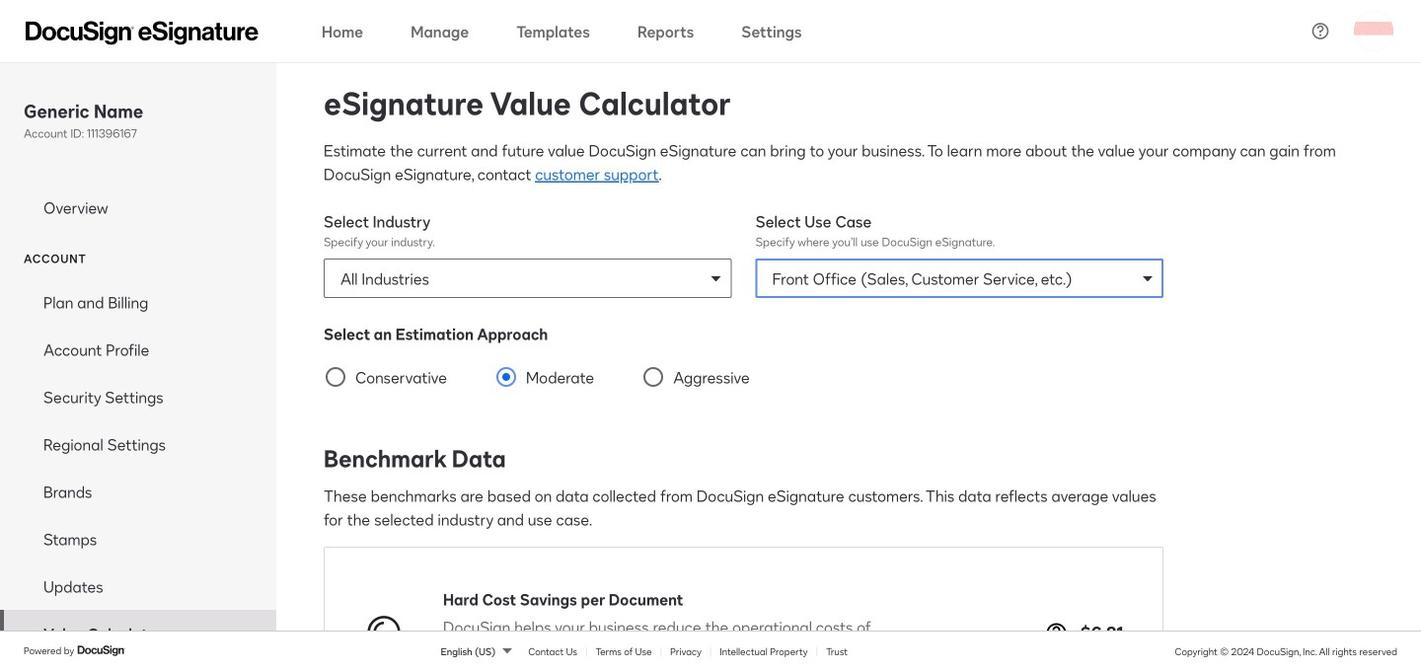 Task type: locate. For each thing, give the bounding box(es) containing it.
account element
[[0, 279, 276, 658]]

docusign admin image
[[26, 21, 259, 45]]

docusign image
[[77, 643, 127, 659]]



Task type: vqa. For each thing, say whether or not it's contained in the screenshot.
the DocuSign Image
yes



Task type: describe. For each thing, give the bounding box(es) containing it.
your uploaded profile image image
[[1355, 11, 1394, 51]]

hard cost savings per document image
[[364, 610, 404, 650]]



